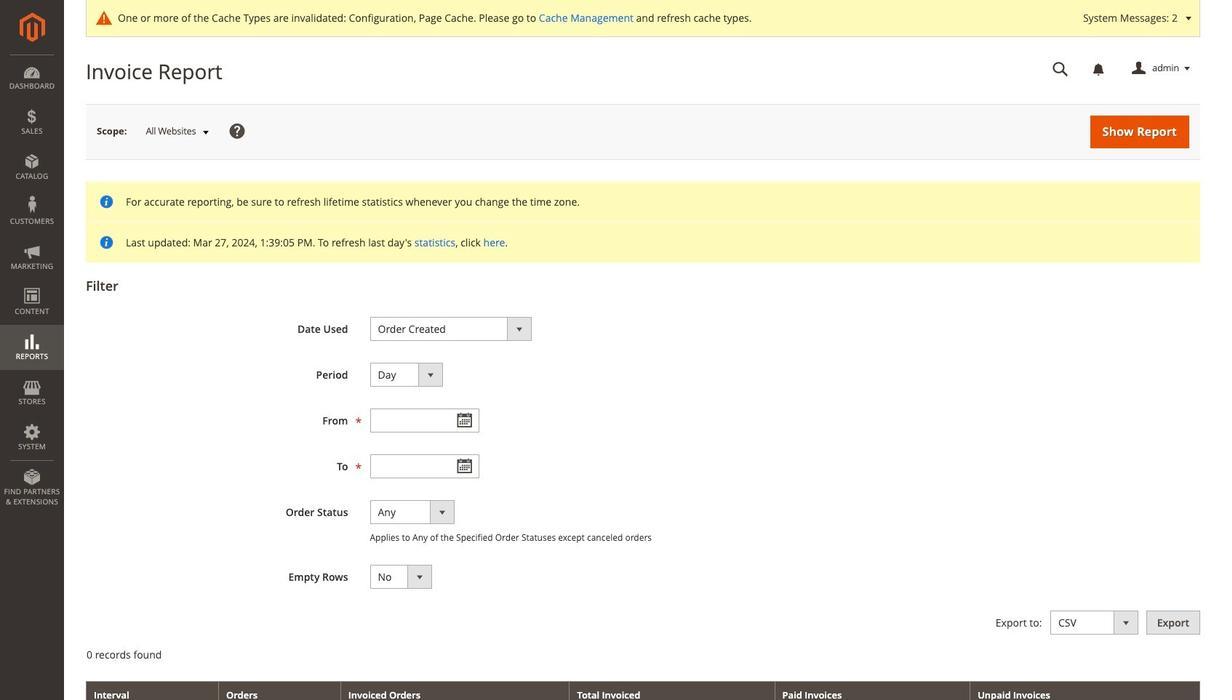 Task type: locate. For each thing, give the bounding box(es) containing it.
None text field
[[370, 455, 479, 479]]

menu bar
[[0, 55, 64, 515]]

magento admin panel image
[[19, 12, 45, 42]]

None text field
[[1043, 56, 1079, 82], [370, 409, 479, 433], [1043, 56, 1079, 82], [370, 409, 479, 433]]



